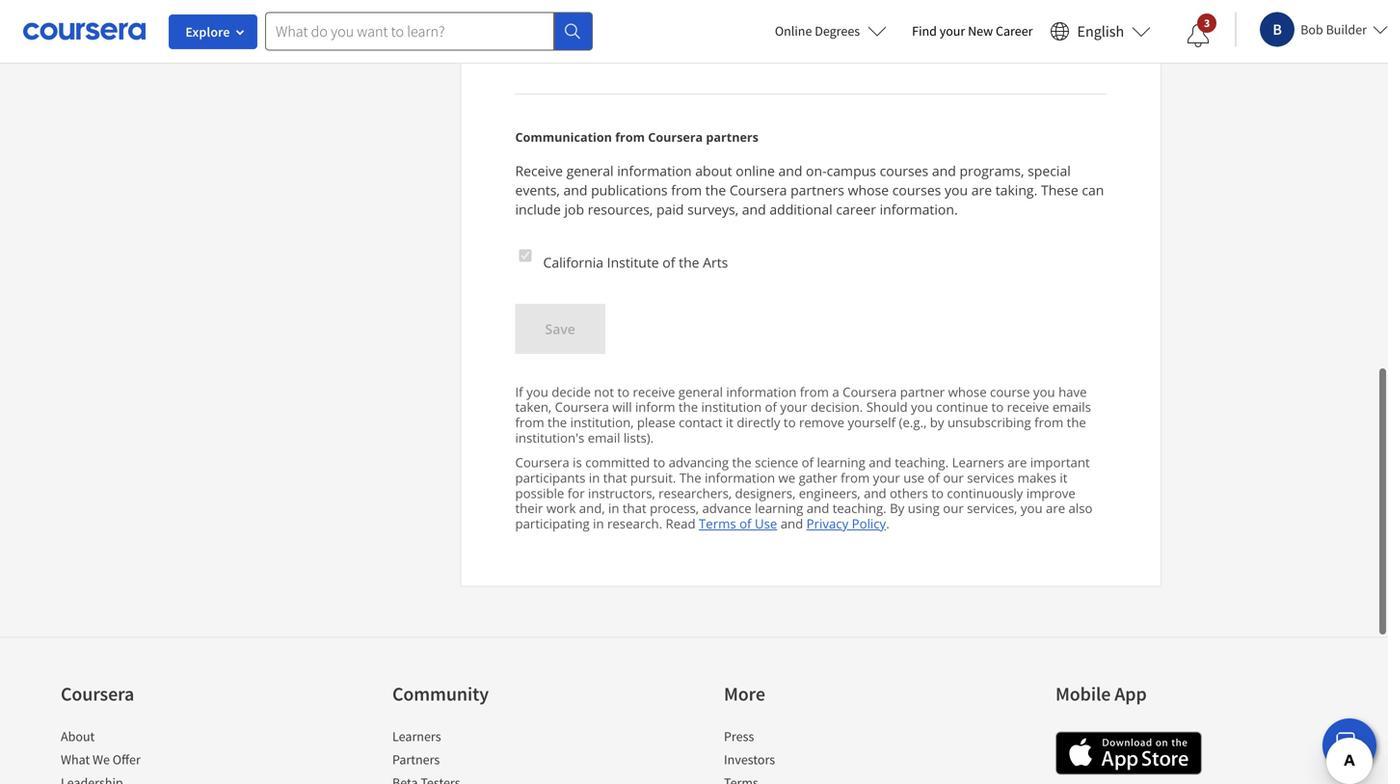 Task type: describe. For each thing, give the bounding box(es) containing it.
you inside coursera is committed to advancing the science of learning and teaching. learners are important participants in that pursuit. the information we gather from your use of our services makes it possible for instructors, researchers, designers, engineers, and others to continuously improve their                 work and, in that process, advance learning and teaching. by using our services, you are also participating in research. read
[[1021, 500, 1043, 517]]

coursera up email
[[555, 398, 609, 416]]

3
[[1205, 15, 1211, 30]]

1 save button from the top
[[516, 5, 606, 55]]

partners
[[393, 751, 440, 768]]

process,
[[650, 500, 699, 517]]

yourself
[[848, 414, 896, 431]]

and down online
[[742, 200, 767, 218]]

and left the by
[[864, 484, 887, 502]]

decide
[[552, 383, 591, 401]]

using
[[908, 500, 940, 517]]

whose inside receive general information about online and on-campus courses and programs, special events, and publications from the coursera partners whose courses you are taking. these can include job resources, paid surveys, and additional career information.
[[848, 181, 889, 199]]

important
[[1031, 454, 1091, 471]]

use
[[755, 515, 778, 532]]

information inside coursera is committed to advancing the science of learning and teaching. learners are important participants in that pursuit. the information we gather from your use of our services makes it possible for instructors, researchers, designers, engineers, and others to continuously improve their                 work and, in that process, advance learning and teaching. by using our services, you are also participating in research. read
[[705, 469, 776, 487]]

in right is in the bottom of the page
[[589, 469, 600, 487]]

3 button
[[1172, 13, 1226, 59]]

use
[[904, 469, 925, 487]]

please
[[637, 414, 676, 431]]

the down the have
[[1067, 414, 1087, 431]]

chat with us image
[[1335, 730, 1366, 761]]

and right the use
[[781, 515, 804, 532]]

and left "use"
[[869, 454, 892, 471]]

institution,
[[571, 414, 634, 431]]

the inside receive general information about online and on-campus courses and programs, special events, and publications from the coursera partners whose courses you are taking. these can include job resources, paid surveys, and additional career information.
[[706, 181, 727, 199]]

bob
[[1301, 21, 1324, 38]]

not
[[594, 383, 614, 401]]

list for community
[[393, 727, 557, 784]]

coursera up about on the top right of page
[[648, 129, 703, 145]]

read
[[666, 515, 696, 532]]

publications
[[591, 181, 668, 199]]

information inside receive general information about online and on-campus courses and programs, special events, and publications from the coursera partners whose courses you are taking. these can include job resources, paid surveys, and additional career information.
[[618, 161, 692, 180]]

whose inside if you decide not to receive general information from a coursera partner whose course you have taken,           coursera will inform the institution of your decision.  should you continue to receive emails from the           institution, please contact it directly to remove yourself           (e.g., by unsubscribing from the institution's email lists).
[[949, 383, 987, 401]]

information.
[[880, 200, 958, 218]]

your for coursera
[[781, 398, 808, 416]]

from inside coursera is committed to advancing the science of learning and teaching. learners are important participants in that pursuit. the information we gather from your use of our services makes it possible for instructors, researchers, designers, engineers, and others to continuously improve their                 work and, in that process, advance learning and teaching. by using our services, you are also participating in research. read
[[841, 469, 870, 487]]

general inside if you decide not to receive general information from a coursera partner whose course you have taken,           coursera will inform the institution of your decision.  should you continue to receive emails from the           institution, please contact it directly to remove yourself           (e.g., by unsubscribing from the institution's email lists).
[[679, 383, 723, 401]]

0 horizontal spatial receive
[[633, 383, 676, 401]]

find your new career link
[[903, 19, 1043, 43]]

list for coursera
[[61, 727, 225, 784]]

also
[[1069, 500, 1093, 517]]

learners link
[[393, 728, 441, 745]]

the left 'arts'
[[679, 253, 700, 271]]

download on the app store image
[[1056, 731, 1203, 775]]

receive
[[516, 161, 563, 180]]

about
[[61, 728, 95, 745]]

you right should
[[912, 398, 933, 416]]

job
[[565, 200, 585, 218]]

from down if at the left of the page
[[516, 414, 545, 431]]

engineers,
[[799, 484, 861, 502]]

of inside if you decide not to receive general information from a coursera partner whose course you have taken,           coursera will inform the institution of your decision.  should you continue to receive emails from the           institution, please contact it directly to remove yourself           (e.g., by unsubscribing from the institution's email lists).
[[765, 398, 777, 416]]

the down decide
[[548, 414, 567, 431]]

you right if at the left of the page
[[527, 383, 549, 401]]

you inside receive general information about online and on-campus courses and programs, special events, and publications from the coursera partners whose courses you are taking. these can include job resources, paid surveys, and additional career information.
[[945, 181, 969, 199]]

english button
[[1043, 0, 1160, 63]]

by
[[890, 500, 905, 517]]

communication from coursera partners
[[516, 129, 759, 145]]

1 vertical spatial teaching.
[[833, 500, 887, 517]]

california
[[544, 253, 604, 271]]

are inside receive general information about online and on-campus courses and programs, special events, and publications from the coursera partners whose courses you are taking. these can include job resources, paid surveys, and additional career information.
[[972, 181, 993, 199]]

list item for community
[[393, 773, 557, 784]]

others
[[890, 484, 929, 502]]

lists).
[[624, 429, 654, 446]]

we
[[93, 751, 110, 768]]

.
[[887, 515, 890, 532]]

by
[[931, 414, 945, 431]]

services,
[[968, 500, 1018, 517]]

course
[[991, 383, 1031, 401]]

what we offer link
[[61, 751, 141, 768]]

0 vertical spatial that
[[604, 469, 627, 487]]

online
[[775, 22, 813, 40]]

what
[[61, 751, 90, 768]]

online degrees button
[[760, 10, 903, 52]]

0 vertical spatial partners
[[706, 129, 759, 145]]

list item for coursera
[[61, 773, 225, 784]]

it inside if you decide not to receive general information from a coursera partner whose course you have taken,           coursera will inform the institution of your decision.  should you continue to receive emails from the           institution, please contact it directly to remove yourself           (e.g., by unsubscribing from the institution's email lists).
[[726, 414, 734, 431]]

partners link
[[393, 751, 440, 768]]

continuously
[[948, 484, 1024, 502]]

programs,
[[960, 161, 1025, 180]]

press
[[724, 728, 755, 745]]

terms
[[699, 515, 737, 532]]

bob builder
[[1301, 21, 1368, 38]]

1 our from the top
[[944, 469, 964, 487]]

include
[[516, 200, 561, 218]]

and down the gather
[[807, 500, 830, 517]]

researchers,
[[659, 484, 732, 502]]

pursuit.
[[631, 469, 677, 487]]

community
[[393, 682, 489, 706]]

coursera inside receive general information about online and on-campus courses and programs, special events, and publications from the coursera partners whose courses you are taking. these can include job resources, paid surveys, and additional career information.
[[730, 181, 788, 199]]

privacy policy link
[[807, 515, 887, 532]]

email
[[588, 429, 621, 446]]

investors
[[724, 751, 776, 768]]

of left the use
[[740, 515, 752, 532]]

information inside if you decide not to receive general information from a coursera partner whose course you have taken,           coursera will inform the institution of your decision.  should you continue to receive emails from the           institution, please contact it directly to remove yourself           (e.g., by unsubscribing from the institution's email lists).
[[727, 383, 797, 401]]

the inside coursera is committed to advancing the science of learning and teaching. learners are important participants in that pursuit. the information we gather from your use of our services makes it possible for instructors, researchers, designers, engineers, and others to continuously improve their                 work and, in that process, advance learning and teaching. by using our services, you are also participating in research. read
[[733, 454, 752, 471]]

can
[[1083, 181, 1105, 199]]

coursera up about link
[[61, 682, 134, 706]]

coursera inside coursera is committed to advancing the science of learning and teaching. learners are important participants in that pursuit. the information we gather from your use of our services makes it possible for instructors, researchers, designers, engineers, and others to continuously improve their                 work and, in that process, advance learning and teaching. by using our services, you are also participating in research. read
[[516, 454, 570, 471]]

additional
[[770, 200, 833, 218]]

terms of use link
[[699, 515, 778, 532]]

in left research.
[[593, 515, 604, 532]]

taking.
[[996, 181, 1038, 199]]

California Institute of the Arts checkbox
[[519, 248, 532, 263]]

from inside receive general information about online and on-campus courses and programs, special events, and publications from the coursera partners whose courses you are taking. these can include job resources, paid surveys, and additional career information.
[[672, 181, 702, 199]]

communication
[[516, 129, 612, 145]]

unsubscribing
[[948, 414, 1032, 431]]

emails
[[1053, 398, 1092, 416]]

1 vertical spatial courses
[[893, 181, 942, 199]]

and left on-
[[779, 161, 803, 180]]

b
[[1274, 20, 1283, 39]]

coursera image
[[23, 16, 146, 47]]

inform
[[636, 398, 676, 416]]

online degrees
[[775, 22, 861, 40]]

(e.g.,
[[899, 414, 927, 431]]

show notifications image
[[1188, 24, 1211, 47]]

is
[[573, 454, 582, 471]]



Task type: vqa. For each thing, say whether or not it's contained in the screenshot.


Task type: locate. For each thing, give the bounding box(es) containing it.
english
[[1078, 22, 1125, 41]]

general up contact
[[679, 383, 723, 401]]

0 horizontal spatial list item
[[61, 773, 225, 784]]

0 vertical spatial learning
[[818, 454, 866, 471]]

0 vertical spatial your
[[940, 22, 966, 40]]

advancing
[[669, 454, 729, 471]]

1 vertical spatial our
[[944, 500, 964, 517]]

a
[[833, 383, 840, 401]]

2 horizontal spatial list item
[[724, 773, 888, 784]]

to down "lists)."
[[654, 454, 666, 471]]

explore
[[186, 23, 230, 41]]

list item down the partners
[[393, 773, 557, 784]]

science
[[755, 454, 799, 471]]

our left the services
[[944, 469, 964, 487]]

1 vertical spatial learners
[[393, 728, 441, 745]]

in
[[589, 469, 600, 487], [609, 500, 620, 517], [593, 515, 604, 532]]

that
[[604, 469, 627, 487], [623, 500, 647, 517]]

0 vertical spatial teaching.
[[895, 454, 949, 471]]

whose
[[848, 181, 889, 199], [949, 383, 987, 401]]

0 horizontal spatial learning
[[755, 500, 804, 517]]

that down pursuit.
[[623, 500, 647, 517]]

list containing learners
[[393, 727, 557, 784]]

1 vertical spatial that
[[623, 500, 647, 517]]

list item for more
[[724, 773, 888, 784]]

learners up partners link
[[393, 728, 441, 745]]

0 vertical spatial information
[[618, 161, 692, 180]]

general up the job
[[567, 161, 614, 180]]

0 horizontal spatial general
[[567, 161, 614, 180]]

app
[[1115, 682, 1148, 706]]

information up publications
[[618, 161, 692, 180]]

your inside find your new career link
[[940, 22, 966, 40]]

investors link
[[724, 751, 776, 768]]

your for teaching.
[[874, 469, 901, 487]]

institution's
[[516, 429, 585, 446]]

0 vertical spatial courses
[[880, 161, 929, 180]]

contact
[[679, 414, 723, 431]]

coursera is committed to advancing the science of learning and teaching. learners are important participants in that pursuit. the information we gather from your use of our services makes it possible for instructors, researchers, designers, engineers, and others to continuously improve their                 work and, in that process, advance learning and teaching. by using our services, you are also participating in research. read
[[516, 454, 1093, 532]]

from up publications
[[616, 129, 645, 145]]

your left "use"
[[874, 469, 901, 487]]

1 vertical spatial it
[[1060, 469, 1068, 487]]

information up directly
[[727, 383, 797, 401]]

your inside coursera is committed to advancing the science of learning and teaching. learners are important participants in that pursuit. the information we gather from your use of our services makes it possible for instructors, researchers, designers, engineers, and others to continuously improve their                 work and, in that process, advance learning and teaching. by using our services, you are also participating in research. read
[[874, 469, 901, 487]]

research.
[[608, 515, 663, 532]]

2 vertical spatial information
[[705, 469, 776, 487]]

are down 'programs,'
[[972, 181, 993, 199]]

should
[[867, 398, 908, 416]]

of right 'institute' on the top left
[[663, 253, 676, 271]]

your
[[940, 22, 966, 40], [781, 398, 808, 416], [874, 469, 901, 487]]

1 vertical spatial partners
[[791, 181, 845, 199]]

learners partners
[[393, 728, 441, 768]]

your right find
[[940, 22, 966, 40]]

3 list from the left
[[724, 727, 888, 784]]

that left pursuit.
[[604, 469, 627, 487]]

campus
[[827, 161, 877, 180]]

designers,
[[736, 484, 796, 502]]

1 vertical spatial general
[[679, 383, 723, 401]]

coursera down "institution's"
[[516, 454, 570, 471]]

the
[[706, 181, 727, 199], [679, 253, 700, 271], [679, 398, 698, 416], [548, 414, 567, 431], [1067, 414, 1087, 431], [733, 454, 752, 471]]

1 vertical spatial learning
[[755, 500, 804, 517]]

receive left the emails
[[1008, 398, 1050, 416]]

1 vertical spatial whose
[[949, 383, 987, 401]]

0 horizontal spatial teaching.
[[833, 500, 887, 517]]

1 horizontal spatial receive
[[1008, 398, 1050, 416]]

partner
[[901, 383, 945, 401]]

from
[[616, 129, 645, 145], [672, 181, 702, 199], [800, 383, 829, 401], [516, 414, 545, 431], [1035, 414, 1064, 431], [841, 469, 870, 487]]

it
[[726, 414, 734, 431], [1060, 469, 1068, 487]]

directly
[[737, 414, 781, 431]]

surveys,
[[688, 200, 739, 218]]

1 horizontal spatial whose
[[949, 383, 987, 401]]

1 horizontal spatial learners
[[953, 454, 1005, 471]]

builder
[[1327, 21, 1368, 38]]

are left also
[[1047, 500, 1066, 517]]

it left directly
[[726, 414, 734, 431]]

your inside if you decide not to receive general information from a coursera partner whose course you have taken,           coursera will inform the institution of your decision.  should you continue to receive emails from the           institution, please contact it directly to remove yourself           (e.g., by unsubscribing from the institution's email lists).
[[781, 398, 808, 416]]

of right institution
[[765, 398, 777, 416]]

2 save button from the top
[[516, 304, 606, 354]]

list containing about
[[61, 727, 225, 784]]

are left important
[[1008, 454, 1028, 471]]

1 horizontal spatial your
[[874, 469, 901, 487]]

of right we
[[802, 454, 814, 471]]

1 vertical spatial are
[[1008, 454, 1028, 471]]

your left decision.
[[781, 398, 808, 416]]

0 vertical spatial save button
[[516, 5, 606, 55]]

you down makes
[[1021, 500, 1043, 517]]

2 list from the left
[[393, 727, 557, 784]]

0 vertical spatial it
[[726, 414, 734, 431]]

whose up unsubscribing
[[949, 383, 987, 401]]

you
[[945, 181, 969, 199], [527, 383, 549, 401], [1034, 383, 1056, 401], [912, 398, 933, 416], [1021, 500, 1043, 517]]

possible
[[516, 484, 565, 502]]

to right not
[[618, 383, 630, 401]]

continue
[[937, 398, 989, 416]]

more
[[724, 682, 766, 706]]

0 vertical spatial learners
[[953, 454, 1005, 471]]

advance
[[703, 500, 752, 517]]

1 list item from the left
[[61, 773, 225, 784]]

0 horizontal spatial are
[[972, 181, 993, 199]]

partners down on-
[[791, 181, 845, 199]]

communication preferences element
[[227, 0, 461, 587]]

coursera up yourself
[[843, 383, 897, 401]]

1 horizontal spatial teaching.
[[895, 454, 949, 471]]

it inside coursera is committed to advancing the science of learning and teaching. learners are important participants in that pursuit. the information we gather from your use of our services makes it possible for instructors, researchers, designers, engineers, and others to continuously improve their                 work and, in that process, advance learning and teaching. by using our services, you are also participating in research. read
[[1060, 469, 1068, 487]]

What do you want to learn? text field
[[265, 12, 555, 51]]

these
[[1042, 181, 1079, 199]]

find your new career
[[913, 22, 1034, 40]]

list containing press
[[724, 727, 888, 784]]

from right the gather
[[841, 469, 870, 487]]

list item
[[61, 773, 225, 784], [393, 773, 557, 784], [724, 773, 888, 784]]

learning up engineers, in the bottom of the page
[[818, 454, 866, 471]]

2 our from the top
[[944, 500, 964, 517]]

you left the have
[[1034, 383, 1056, 401]]

1 horizontal spatial list item
[[393, 773, 557, 784]]

in right and,
[[609, 500, 620, 517]]

partners
[[706, 129, 759, 145], [791, 181, 845, 199]]

the
[[680, 469, 702, 487]]

degrees
[[815, 22, 861, 40]]

resources,
[[588, 200, 653, 218]]

mobile
[[1056, 682, 1112, 706]]

1 vertical spatial save
[[545, 320, 576, 338]]

if you decide not to receive general information from a coursera partner whose course you have taken,           coursera will inform the institution of your decision.  should you continue to receive emails from the           institution, please contact it directly to remove yourself           (e.g., by unsubscribing from the institution's email lists).
[[516, 383, 1092, 446]]

remove
[[800, 414, 845, 431]]

0 horizontal spatial it
[[726, 414, 734, 431]]

1 horizontal spatial general
[[679, 383, 723, 401]]

learners
[[953, 454, 1005, 471], [393, 728, 441, 745]]

0 vertical spatial our
[[944, 469, 964, 487]]

0 vertical spatial save
[[545, 21, 576, 39]]

partners up about on the top right of page
[[706, 129, 759, 145]]

from left a
[[800, 383, 829, 401]]

offer
[[113, 751, 141, 768]]

learners up continuously in the right of the page
[[953, 454, 1005, 471]]

2 horizontal spatial list
[[724, 727, 888, 784]]

save
[[545, 21, 576, 39], [545, 320, 576, 338]]

of
[[663, 253, 676, 271], [765, 398, 777, 416], [802, 454, 814, 471], [928, 469, 940, 487], [740, 515, 752, 532]]

about what we offer
[[61, 728, 141, 768]]

list for more
[[724, 727, 888, 784]]

work
[[547, 500, 576, 517]]

to right continue
[[992, 398, 1004, 416]]

the left science
[[733, 454, 752, 471]]

partners inside receive general information about online and on-campus courses and programs, special events, and publications from the coursera partners whose courses you are taking. these can include job resources, paid surveys, and additional career information.
[[791, 181, 845, 199]]

0 horizontal spatial partners
[[706, 129, 759, 145]]

0 vertical spatial are
[[972, 181, 993, 199]]

1 horizontal spatial are
[[1008, 454, 1028, 471]]

coursera
[[648, 129, 703, 145], [730, 181, 788, 199], [843, 383, 897, 401], [555, 398, 609, 416], [516, 454, 570, 471], [61, 682, 134, 706]]

list item down the "investors" link
[[724, 773, 888, 784]]

our
[[944, 469, 964, 487], [944, 500, 964, 517]]

events,
[[516, 181, 560, 199]]

0 vertical spatial whose
[[848, 181, 889, 199]]

whose up career
[[848, 181, 889, 199]]

privacy
[[807, 515, 849, 532]]

0 vertical spatial general
[[567, 161, 614, 180]]

it right makes
[[1060, 469, 1068, 487]]

the down about on the top right of page
[[706, 181, 727, 199]]

receive up please
[[633, 383, 676, 401]]

and up information.
[[933, 161, 957, 180]]

the right inform
[[679, 398, 698, 416]]

2 horizontal spatial your
[[940, 22, 966, 40]]

information up advance on the right of page
[[705, 469, 776, 487]]

from down the have
[[1035, 414, 1064, 431]]

learners inside coursera is committed to advancing the science of learning and teaching. learners are important participants in that pursuit. the information we gather from your use of our services makes it possible for instructors, researchers, designers, engineers, and others to continuously improve their                 work and, in that process, advance learning and teaching. by using our services, you are also participating in research. read
[[953, 454, 1005, 471]]

0 horizontal spatial learners
[[393, 728, 441, 745]]

0 horizontal spatial your
[[781, 398, 808, 416]]

1 horizontal spatial partners
[[791, 181, 845, 199]]

services
[[968, 469, 1015, 487]]

2 vertical spatial your
[[874, 469, 901, 487]]

list item down offer
[[61, 773, 225, 784]]

explore button
[[169, 14, 258, 49]]

decision.
[[811, 398, 864, 416]]

of right "use"
[[928, 469, 940, 487]]

and up the job
[[564, 181, 588, 199]]

will
[[613, 398, 632, 416]]

1 vertical spatial save button
[[516, 304, 606, 354]]

1 vertical spatial your
[[781, 398, 808, 416]]

1 list from the left
[[61, 727, 225, 784]]

to right "use"
[[932, 484, 944, 502]]

learners inside list
[[393, 728, 441, 745]]

special
[[1028, 161, 1071, 180]]

press investors
[[724, 728, 776, 768]]

terms of use and privacy policy .
[[699, 515, 890, 532]]

institution
[[702, 398, 762, 416]]

coursera down online
[[730, 181, 788, 199]]

3 list item from the left
[[724, 773, 888, 784]]

taken,
[[516, 398, 552, 416]]

2 horizontal spatial are
[[1047, 500, 1066, 517]]

our right using
[[944, 500, 964, 517]]

2 list item from the left
[[393, 773, 557, 784]]

committed
[[586, 454, 650, 471]]

online
[[736, 161, 775, 180]]

list
[[61, 727, 225, 784], [393, 727, 557, 784], [724, 727, 888, 784]]

1 horizontal spatial it
[[1060, 469, 1068, 487]]

learning down we
[[755, 500, 804, 517]]

1 horizontal spatial list
[[393, 727, 557, 784]]

None search field
[[265, 12, 593, 51]]

and,
[[580, 500, 605, 517]]

makes
[[1018, 469, 1057, 487]]

california institute of the arts
[[544, 253, 729, 271]]

arts
[[703, 253, 729, 271]]

2 vertical spatial are
[[1047, 500, 1066, 517]]

if
[[516, 383, 523, 401]]

participants
[[516, 469, 586, 487]]

we
[[779, 469, 796, 487]]

receive
[[633, 383, 676, 401], [1008, 398, 1050, 416]]

1 vertical spatial information
[[727, 383, 797, 401]]

their
[[516, 500, 543, 517]]

paid
[[657, 200, 684, 218]]

find
[[913, 22, 937, 40]]

1 save from the top
[[545, 21, 576, 39]]

you down 'programs,'
[[945, 181, 969, 199]]

general inside receive general information about online and on-campus courses and programs, special events, and publications from the coursera partners whose courses you are taking. these can include job resources, paid surveys, and additional career information.
[[567, 161, 614, 180]]

0 horizontal spatial whose
[[848, 181, 889, 199]]

to right directly
[[784, 414, 796, 431]]

0 horizontal spatial list
[[61, 727, 225, 784]]

policy
[[852, 515, 887, 532]]

2 save from the top
[[545, 320, 576, 338]]

from up paid
[[672, 181, 702, 199]]

1 horizontal spatial learning
[[818, 454, 866, 471]]



